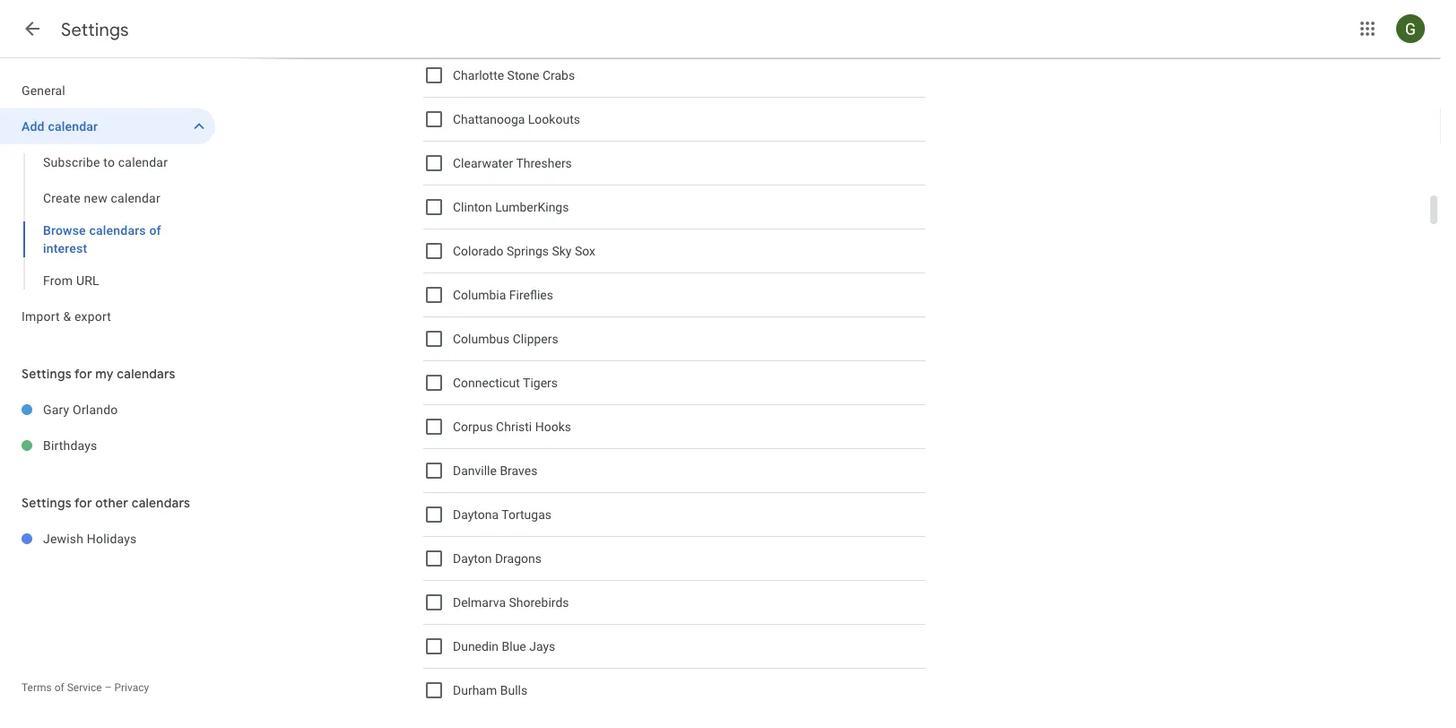 Task type: locate. For each thing, give the bounding box(es) containing it.
my
[[95, 366, 114, 382]]

interest
[[43, 241, 87, 256]]

calendar for subscribe to calendar
[[118, 155, 168, 170]]

daytona
[[453, 507, 499, 522]]

settings for settings for my calendars
[[22, 366, 72, 382]]

import & export
[[22, 309, 111, 324]]

0 vertical spatial of
[[149, 223, 161, 238]]

0 vertical spatial for
[[74, 366, 92, 382]]

christi
[[496, 420, 532, 434]]

go back image
[[22, 18, 43, 39]]

springs
[[507, 244, 549, 259]]

privacy link
[[114, 682, 149, 694]]

calendar up subscribe
[[48, 119, 98, 134]]

calendars inside browse calendars of interest
[[89, 223, 146, 238]]

2 vertical spatial calendar
[[111, 191, 160, 205]]

calendar right to
[[118, 155, 168, 170]]

columbus clippers
[[453, 332, 559, 346]]

1 vertical spatial calendar
[[118, 155, 168, 170]]

gary orlando
[[43, 402, 118, 417]]

sky
[[552, 244, 572, 259]]

delmarva
[[453, 595, 506, 610]]

calendars up the "jewish holidays" link
[[132, 495, 190, 511]]

jewish holidays tree item
[[0, 521, 215, 557]]

calendars
[[89, 223, 146, 238], [117, 366, 176, 382], [132, 495, 190, 511]]

settings up gary at the left
[[22, 366, 72, 382]]

gary orlando tree item
[[0, 392, 215, 428]]

create
[[43, 191, 81, 205]]

hooks
[[535, 420, 571, 434]]

settings up jewish
[[22, 495, 72, 511]]

dunedin
[[453, 639, 499, 654]]

threshers
[[516, 156, 572, 171]]

from
[[43, 273, 73, 288]]

2 vertical spatial settings
[[22, 495, 72, 511]]

for
[[74, 366, 92, 382], [74, 495, 92, 511]]

url
[[76, 273, 99, 288]]

crabs
[[543, 68, 575, 83]]

settings for settings
[[61, 18, 129, 41]]

jewish holidays
[[43, 531, 137, 546]]

0 vertical spatial calendar
[[48, 119, 98, 134]]

of
[[149, 223, 161, 238], [54, 682, 64, 694]]

clippers
[[513, 332, 559, 346]]

group
[[0, 144, 215, 299]]

calendar
[[48, 119, 98, 134], [118, 155, 168, 170], [111, 191, 160, 205]]

calendars for other
[[132, 495, 190, 511]]

1 vertical spatial of
[[54, 682, 64, 694]]

lumberkings
[[495, 200, 569, 215]]

1 vertical spatial for
[[74, 495, 92, 511]]

columbia
[[453, 288, 506, 302]]

of right terms
[[54, 682, 64, 694]]

calendar for create new calendar
[[111, 191, 160, 205]]

calendars right my
[[117, 366, 176, 382]]

for for my
[[74, 366, 92, 382]]

sox
[[575, 244, 596, 259]]

1 vertical spatial settings
[[22, 366, 72, 382]]

settings right "go back" 'icon'
[[61, 18, 129, 41]]

from url
[[43, 273, 99, 288]]

chattanooga
[[453, 112, 525, 127]]

clinton
[[453, 200, 492, 215]]

calendar right new
[[111, 191, 160, 205]]

2 vertical spatial calendars
[[132, 495, 190, 511]]

gary
[[43, 402, 69, 417]]

blue
[[502, 639, 526, 654]]

calendars down create new calendar
[[89, 223, 146, 238]]

0 vertical spatial settings
[[61, 18, 129, 41]]

2 for from the top
[[74, 495, 92, 511]]

calendars for my
[[117, 366, 176, 382]]

1 vertical spatial calendars
[[117, 366, 176, 382]]

settings for my calendars tree
[[0, 392, 215, 464]]

for left other
[[74, 495, 92, 511]]

privacy
[[114, 682, 149, 694]]

1 for from the top
[[74, 366, 92, 382]]

holidays
[[87, 531, 137, 546]]

daytona tortugas
[[453, 507, 552, 522]]

dunedin blue jays
[[453, 639, 555, 654]]

braves
[[500, 463, 538, 478]]

add calendar
[[22, 119, 98, 134]]

create new calendar
[[43, 191, 160, 205]]

clinton lumberkings
[[453, 200, 569, 215]]

colorado
[[453, 244, 504, 259]]

for for other
[[74, 495, 92, 511]]

tree
[[0, 73, 215, 335]]

0 horizontal spatial of
[[54, 682, 64, 694]]

browse
[[43, 223, 86, 238]]

1 horizontal spatial of
[[149, 223, 161, 238]]

tortugas
[[502, 507, 552, 522]]

for left my
[[74, 366, 92, 382]]

0 vertical spatial calendars
[[89, 223, 146, 238]]

charlotte
[[453, 68, 504, 83]]

calendar inside tree item
[[48, 119, 98, 134]]

charlotte stone crabs
[[453, 68, 575, 83]]

of down create new calendar
[[149, 223, 161, 238]]

of inside browse calendars of interest
[[149, 223, 161, 238]]

settings
[[61, 18, 129, 41], [22, 366, 72, 382], [22, 495, 72, 511]]

dayton dragons
[[453, 551, 542, 566]]



Task type: describe. For each thing, give the bounding box(es) containing it.
settings for my calendars
[[22, 366, 176, 382]]

&
[[63, 309, 71, 324]]

browse calendars of interest
[[43, 223, 161, 256]]

terms of service link
[[22, 682, 102, 694]]

durham
[[453, 683, 497, 698]]

jewish
[[43, 531, 84, 546]]

shorebirds
[[509, 595, 569, 610]]

terms
[[22, 682, 52, 694]]

terms of service – privacy
[[22, 682, 149, 694]]

jewish holidays link
[[43, 521, 215, 557]]

corpus
[[453, 420, 493, 434]]

corpus christi hooks
[[453, 420, 571, 434]]

danville braves
[[453, 463, 538, 478]]

colorado springs sky sox
[[453, 244, 596, 259]]

orlando
[[73, 402, 118, 417]]

birthdays tree item
[[0, 428, 215, 464]]

export
[[74, 309, 111, 324]]

stone
[[507, 68, 539, 83]]

settings for settings for other calendars
[[22, 495, 72, 511]]

dragons
[[495, 551, 542, 566]]

durham bulls
[[453, 683, 528, 698]]

group containing subscribe to calendar
[[0, 144, 215, 299]]

subscribe to calendar
[[43, 155, 168, 170]]

danville
[[453, 463, 497, 478]]

fireflies
[[509, 288, 553, 302]]

clearwater
[[453, 156, 513, 171]]

bulls
[[500, 683, 528, 698]]

jays
[[529, 639, 555, 654]]

clearwater threshers
[[453, 156, 572, 171]]

birthdays link
[[43, 428, 215, 464]]

service
[[67, 682, 102, 694]]

dayton
[[453, 551, 492, 566]]

tree containing general
[[0, 73, 215, 335]]

lookouts
[[528, 112, 580, 127]]

columbia fireflies
[[453, 288, 553, 302]]

connecticut
[[453, 376, 520, 390]]

settings for other calendars
[[22, 495, 190, 511]]

chattanooga lookouts
[[453, 112, 580, 127]]

columbus
[[453, 332, 510, 346]]

birthdays
[[43, 438, 97, 453]]

tigers
[[523, 376, 558, 390]]

settings heading
[[61, 18, 129, 41]]

delmarva shorebirds
[[453, 595, 569, 610]]

add
[[22, 119, 45, 134]]

connecticut tigers
[[453, 376, 558, 390]]

other
[[95, 495, 128, 511]]

import
[[22, 309, 60, 324]]

general
[[22, 83, 65, 98]]

to
[[103, 155, 115, 170]]

new
[[84, 191, 108, 205]]

subscribe
[[43, 155, 100, 170]]

add calendar tree item
[[0, 109, 215, 144]]

–
[[105, 682, 112, 694]]



Task type: vqa. For each thing, say whether or not it's contained in the screenshot.
the left 9
no



